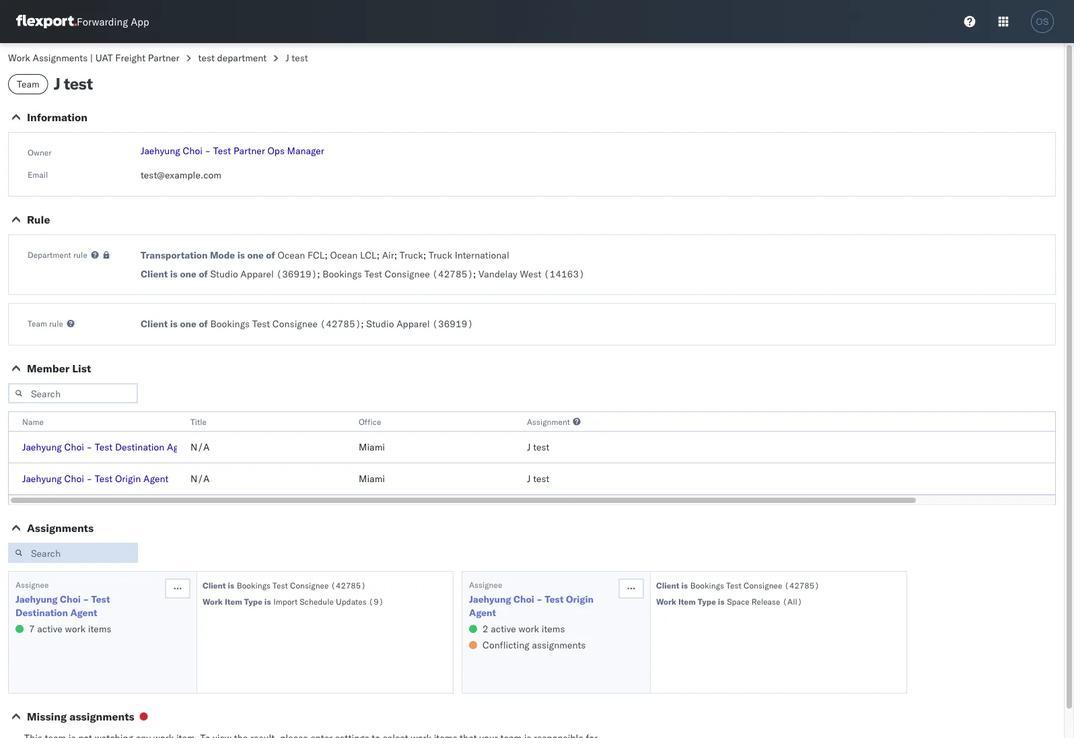 Task type: describe. For each thing, give the bounding box(es) containing it.
forwarding app link
[[16, 15, 149, 28]]

lcl
[[360, 249, 377, 261]]

|
[[90, 52, 93, 64]]

one for bookings test consignee (42785)
[[180, 318, 197, 330]]

transportation mode is one of
[[141, 249, 275, 261]]

ops
[[268, 145, 285, 157]]

team rule
[[28, 318, 63, 328]]

assignee for jaehyung choi - test origin agent
[[469, 579, 503, 590]]

rule for department rule
[[73, 249, 87, 260]]

client is bookings test consignee (42785) for jaehyung choi - test origin agent
[[657, 580, 820, 590]]

team for team
[[17, 78, 40, 90]]

work assignments | uat freight partner link
[[8, 52, 180, 64]]

item for jaehyung choi - test origin agent
[[679, 596, 696, 606]]

2 truck from the left
[[429, 249, 453, 261]]

0 horizontal spatial jaehyung choi - test origin agent link
[[22, 473, 169, 485]]

0 horizontal spatial studio
[[210, 268, 238, 280]]

department rule
[[28, 249, 87, 260]]

assignments for missing assignments
[[70, 710, 134, 723]]

(9)
[[369, 596, 384, 606]]

miami for jaehyung choi - test destination agent
[[359, 441, 385, 453]]

manager
[[287, 145, 324, 157]]

member
[[27, 362, 70, 375]]

- for destination
[[87, 441, 92, 453]]

(all)
[[783, 596, 803, 606]]

1 horizontal spatial apparel
[[397, 318, 430, 330]]

os button
[[1028, 6, 1059, 37]]

uat
[[95, 52, 113, 64]]

choi for partner
[[183, 145, 203, 157]]

jaehyung for jaehyung choi - test destination agent n/a
[[22, 441, 62, 453]]

release
[[752, 596, 781, 606]]

client is one of for studio apparel (36919)
[[141, 268, 208, 280]]

bookings test consignee (42785) ; studio apparel (36919)
[[210, 318, 473, 330]]

information
[[27, 110, 88, 124]]

jaehyung inside the "assignee jaehyung choi - test origin agent"
[[469, 593, 511, 605]]

1 vertical spatial jaehyung choi - test destination agent link
[[15, 593, 164, 620]]

active for 2
[[491, 623, 516, 635]]

0 vertical spatial assignments
[[33, 52, 88, 64]]

7 active work items
[[29, 623, 111, 635]]

assignee jaehyung choi - test destination agent
[[15, 579, 110, 619]]

work for jaehyung choi - test origin agent
[[657, 596, 677, 606]]

vandelay
[[479, 268, 518, 280]]

test inside assignee jaehyung choi - test destination agent
[[91, 593, 110, 605]]

title
[[191, 416, 207, 427]]

department
[[28, 249, 71, 260]]

jaehyung choi - test partner ops manager link
[[141, 145, 324, 157]]

app
[[131, 15, 149, 28]]

international
[[455, 249, 510, 261]]

1 horizontal spatial (36919)
[[433, 318, 473, 330]]

0 vertical spatial one
[[247, 249, 264, 261]]

1 vertical spatial assignments
[[27, 521, 94, 535]]

flexport. image
[[16, 15, 77, 28]]

work for jaehyung choi - test destination agent
[[203, 596, 223, 606]]

test department
[[198, 52, 267, 64]]

office
[[359, 416, 381, 427]]

agent down jaehyung choi - test destination agent n/a
[[143, 473, 169, 485]]

email
[[28, 169, 48, 179]]

1 horizontal spatial partner
[[234, 145, 265, 157]]

2 n/a from the top
[[191, 473, 210, 485]]

test@example.com
[[141, 169, 222, 181]]

west
[[520, 268, 542, 280]]

rule for team rule
[[49, 318, 63, 328]]

missing
[[27, 710, 67, 723]]

assignment
[[527, 416, 570, 427]]

test department link
[[198, 52, 267, 64]]

item for jaehyung choi - test destination agent
[[225, 596, 242, 606]]

jaehyung choi - test destination agent n/a
[[22, 441, 210, 453]]

assignments for conflicting assignments
[[532, 639, 586, 651]]

missing assignments
[[27, 710, 134, 723]]

name
[[22, 416, 44, 427]]

assignee jaehyung choi - test origin agent
[[469, 579, 594, 619]]

jaehyung choi - test origin agent
[[22, 473, 169, 485]]

7
[[29, 623, 35, 635]]

updates
[[336, 596, 367, 606]]

work for destination
[[65, 623, 86, 635]]

0 vertical spatial apparel
[[241, 268, 274, 280]]

client is one of for bookings test consignee (42785)
[[141, 318, 208, 330]]

- for origin
[[87, 473, 92, 485]]

conflicting
[[483, 639, 530, 651]]

choi for origin
[[64, 473, 84, 485]]

client is bookings test consignee (42785) for jaehyung choi - test destination agent
[[203, 580, 366, 590]]

miami for jaehyung choi - test origin agent
[[359, 473, 385, 485]]

1 truck from the left
[[400, 249, 423, 261]]

- inside assignee jaehyung choi - test destination agent
[[83, 593, 89, 605]]

0 vertical spatial jaehyung choi - test destination agent link
[[22, 441, 192, 453]]

studio apparel (36919) ; bookings test consignee (42785) ; vandelay west (14163)
[[210, 268, 585, 280]]



Task type: vqa. For each thing, say whether or not it's contained in the screenshot.
FLXT00001846748B
no



Task type: locate. For each thing, give the bounding box(es) containing it.
owner
[[28, 147, 52, 157]]

choi up 7 active work items
[[60, 593, 81, 605]]

type for jaehyung choi - test destination agent
[[244, 596, 263, 606]]

2 work from the left
[[519, 623, 539, 635]]

-
[[205, 145, 211, 157], [87, 441, 92, 453], [87, 473, 92, 485], [83, 593, 89, 605], [537, 593, 543, 605]]

1 client is bookings test consignee (42785) from the left
[[203, 580, 366, 590]]

truck right 'air'
[[400, 249, 423, 261]]

2 client is bookings test consignee (42785) from the left
[[657, 580, 820, 590]]

assignments left |
[[33, 52, 88, 64]]

search text field down list
[[8, 383, 138, 403]]

- up 7 active work items
[[83, 593, 89, 605]]

2 miami from the top
[[359, 473, 385, 485]]

agent up 7 active work items
[[70, 607, 97, 619]]

0 vertical spatial partner
[[148, 52, 180, 64]]

2 work item type is from the left
[[657, 596, 725, 606]]

0 horizontal spatial destination
[[15, 607, 68, 619]]

2 vertical spatial of
[[199, 318, 208, 330]]

jaehyung
[[141, 145, 180, 157], [22, 441, 62, 453], [22, 473, 62, 485], [15, 593, 58, 605], [469, 593, 511, 605]]

truck
[[400, 249, 423, 261], [429, 249, 453, 261]]

ocean
[[278, 249, 305, 261], [330, 249, 358, 261]]

2 active from the left
[[491, 623, 516, 635]]

member list
[[27, 362, 91, 375]]

2 type from the left
[[698, 596, 716, 606]]

0 horizontal spatial assignments
[[70, 710, 134, 723]]

0 horizontal spatial work item type is
[[203, 596, 271, 606]]

1 vertical spatial assignments
[[70, 710, 134, 723]]

jaehyung choi - test partner ops manager
[[141, 145, 324, 157]]

0 vertical spatial origin
[[115, 473, 141, 485]]

1 search text field from the top
[[8, 383, 138, 403]]

work item type is left space
[[657, 596, 725, 606]]

assignments down jaehyung choi - test origin agent
[[27, 521, 94, 535]]

1 horizontal spatial active
[[491, 623, 516, 635]]

assignments right missing
[[70, 710, 134, 723]]

choi down jaehyung choi - test destination agent n/a
[[64, 473, 84, 485]]

of
[[266, 249, 275, 261], [199, 268, 208, 280], [199, 318, 208, 330]]

active up conflicting
[[491, 623, 516, 635]]

of for bookings test consignee (42785)
[[199, 318, 208, 330]]

team up member
[[28, 318, 47, 328]]

apparel
[[241, 268, 274, 280], [397, 318, 430, 330]]

(14163)
[[544, 268, 585, 280]]

item left space
[[679, 596, 696, 606]]

destination inside assignee jaehyung choi - test destination agent
[[15, 607, 68, 619]]

1 horizontal spatial items
[[542, 623, 565, 635]]

os
[[1037, 16, 1050, 27]]

1 vertical spatial search text field
[[8, 543, 138, 563]]

1 vertical spatial destination
[[15, 607, 68, 619]]

1 horizontal spatial destination
[[115, 441, 165, 453]]

work item type is for jaehyung choi - test destination agent
[[203, 596, 271, 606]]

type left import
[[244, 596, 263, 606]]

0 horizontal spatial origin
[[115, 473, 141, 485]]

jaehyung choi - test destination agent link
[[22, 441, 192, 453], [15, 593, 164, 620]]

2 client is one of from the top
[[141, 318, 208, 330]]

0 horizontal spatial items
[[88, 623, 111, 635]]

list
[[72, 362, 91, 375]]

2 items from the left
[[542, 623, 565, 635]]

assignments down 2 active work items
[[532, 639, 586, 651]]

jaehyung choi - test destination agent link up 7 active work items
[[15, 593, 164, 620]]

jaehyung for jaehyung choi - test origin agent
[[22, 473, 62, 485]]

import schedule updates (9)
[[274, 596, 384, 606]]

1 vertical spatial jaehyung choi - test origin agent link
[[469, 593, 617, 620]]

2
[[483, 623, 489, 635]]

miami
[[359, 441, 385, 453], [359, 473, 385, 485]]

agent inside the "assignee jaehyung choi - test origin agent"
[[469, 607, 496, 619]]

conflicting assignments
[[483, 639, 586, 651]]

jaehyung choi - test origin agent link
[[22, 473, 169, 485], [469, 593, 617, 620]]

0 horizontal spatial partner
[[148, 52, 180, 64]]

0 horizontal spatial rule
[[49, 318, 63, 328]]

department
[[217, 52, 267, 64]]

agent inside assignee jaehyung choi - test destination agent
[[70, 607, 97, 619]]

partner right freight
[[148, 52, 180, 64]]

origin inside the "assignee jaehyung choi - test origin agent"
[[566, 593, 594, 605]]

ocean left lcl
[[330, 249, 358, 261]]

;
[[325, 249, 328, 261], [377, 249, 380, 261], [394, 249, 397, 261], [423, 249, 426, 261], [317, 268, 320, 280], [473, 268, 476, 280], [361, 318, 364, 330]]

0 horizontal spatial ocean
[[278, 249, 305, 261]]

one for studio apparel (36919)
[[180, 268, 197, 280]]

type for jaehyung choi - test origin agent
[[698, 596, 716, 606]]

1 active from the left
[[37, 623, 63, 635]]

agent up '2'
[[469, 607, 496, 619]]

active right 7
[[37, 623, 63, 635]]

jaehyung choi - test destination agent link up jaehyung choi - test origin agent
[[22, 441, 192, 453]]

assignee up '2'
[[469, 579, 503, 590]]

rule up member list
[[49, 318, 63, 328]]

work item type is for jaehyung choi - test origin agent
[[657, 596, 725, 606]]

1 vertical spatial origin
[[566, 593, 594, 605]]

test
[[213, 145, 231, 157], [365, 268, 382, 280], [252, 318, 270, 330], [95, 441, 113, 453], [95, 473, 113, 485], [273, 580, 288, 590], [727, 580, 742, 590], [91, 593, 110, 605], [545, 593, 564, 605]]

truck left international
[[429, 249, 453, 261]]

work assignments | uat freight partner
[[8, 52, 180, 64]]

transportation
[[141, 249, 208, 261]]

ocean fcl ; ocean lcl ; air ; truck ; truck international
[[278, 249, 510, 261]]

consignee
[[385, 268, 430, 280], [273, 318, 318, 330], [290, 580, 329, 590], [744, 580, 783, 590]]

rule
[[27, 213, 50, 226]]

origin
[[115, 473, 141, 485], [566, 593, 594, 605]]

0 vertical spatial client is one of
[[141, 268, 208, 280]]

1 horizontal spatial ocean
[[330, 249, 358, 261]]

0 vertical spatial rule
[[73, 249, 87, 260]]

items up conflicting assignments
[[542, 623, 565, 635]]

(36919)
[[276, 268, 317, 280], [433, 318, 473, 330]]

0 vertical spatial jaehyung choi - test origin agent link
[[22, 473, 169, 485]]

jaehyung choi - test origin agent link up 2 active work items
[[469, 593, 617, 620]]

work up conflicting assignments
[[519, 623, 539, 635]]

1 horizontal spatial item
[[679, 596, 696, 606]]

1 ocean from the left
[[278, 249, 305, 261]]

work down assignee jaehyung choi - test destination agent
[[65, 623, 86, 635]]

- up 2 active work items
[[537, 593, 543, 605]]

1 assignee from the left
[[15, 579, 49, 590]]

1 horizontal spatial assignee
[[469, 579, 503, 590]]

2 assignee from the left
[[469, 579, 503, 590]]

1 horizontal spatial work
[[519, 623, 539, 635]]

client is one of
[[141, 268, 208, 280], [141, 318, 208, 330]]

partner left ops
[[234, 145, 265, 157]]

air
[[382, 249, 394, 261]]

1 horizontal spatial rule
[[73, 249, 87, 260]]

- for partner
[[205, 145, 211, 157]]

choi inside assignee jaehyung choi - test destination agent
[[60, 593, 81, 605]]

space release (all)
[[727, 596, 803, 606]]

destination
[[115, 441, 165, 453], [15, 607, 68, 619]]

1 horizontal spatial studio
[[367, 318, 394, 330]]

jaehyung for jaehyung choi - test partner ops manager
[[141, 145, 180, 157]]

type
[[244, 596, 263, 606], [698, 596, 716, 606]]

0 horizontal spatial assignee
[[15, 579, 49, 590]]

1 vertical spatial studio
[[367, 318, 394, 330]]

(42785)
[[433, 268, 473, 280], [320, 318, 361, 330], [331, 580, 366, 590], [785, 580, 820, 590]]

1 horizontal spatial type
[[698, 596, 716, 606]]

agent down the title
[[167, 441, 192, 453]]

0 vertical spatial destination
[[115, 441, 165, 453]]

origin down jaehyung choi - test destination agent n/a
[[115, 473, 141, 485]]

1 horizontal spatial work
[[203, 596, 223, 606]]

0 vertical spatial miami
[[359, 441, 385, 453]]

choi for destination
[[64, 441, 84, 453]]

Search text field
[[8, 383, 138, 403], [8, 543, 138, 563]]

choi up 2 active work items
[[514, 593, 535, 605]]

test inside the "assignee jaehyung choi - test origin agent"
[[545, 593, 564, 605]]

0 horizontal spatial active
[[37, 623, 63, 635]]

0 horizontal spatial apparel
[[241, 268, 274, 280]]

j test
[[286, 52, 308, 64], [54, 73, 93, 94], [527, 441, 550, 453], [527, 473, 550, 485]]

active
[[37, 623, 63, 635], [491, 623, 516, 635]]

1 item from the left
[[225, 596, 242, 606]]

freight
[[115, 52, 146, 64]]

studio down 'studio apparel (36919) ; bookings test consignee (42785) ; vandelay west (14163)'
[[367, 318, 394, 330]]

1 work from the left
[[65, 623, 86, 635]]

forwarding
[[77, 15, 128, 28]]

0 vertical spatial n/a
[[191, 441, 210, 453]]

2 item from the left
[[679, 596, 696, 606]]

1 work item type is from the left
[[203, 596, 271, 606]]

assignee
[[15, 579, 49, 590], [469, 579, 503, 590]]

1 vertical spatial rule
[[49, 318, 63, 328]]

1 vertical spatial n/a
[[191, 473, 210, 485]]

work
[[8, 52, 30, 64], [203, 596, 223, 606], [657, 596, 677, 606]]

1 vertical spatial one
[[180, 268, 197, 280]]

item left import
[[225, 596, 242, 606]]

1 vertical spatial of
[[199, 268, 208, 280]]

1 miami from the top
[[359, 441, 385, 453]]

0 horizontal spatial truck
[[400, 249, 423, 261]]

2 horizontal spatial work
[[657, 596, 677, 606]]

jaehyung choi - test origin agent link down jaehyung choi - test destination agent n/a
[[22, 473, 169, 485]]

0 horizontal spatial work
[[65, 623, 86, 635]]

partner
[[148, 52, 180, 64], [234, 145, 265, 157]]

agent
[[167, 441, 192, 453], [143, 473, 169, 485], [70, 607, 97, 619], [469, 607, 496, 619]]

0 horizontal spatial work
[[8, 52, 30, 64]]

1 horizontal spatial work item type is
[[657, 596, 725, 606]]

items
[[88, 623, 111, 635], [542, 623, 565, 635]]

1 horizontal spatial client is bookings test consignee (42785)
[[657, 580, 820, 590]]

work item type is
[[203, 596, 271, 606], [657, 596, 725, 606]]

mode
[[210, 249, 235, 261]]

1 n/a from the top
[[191, 441, 210, 453]]

client is bookings test consignee (42785) up space
[[657, 580, 820, 590]]

destination up 7
[[15, 607, 68, 619]]

import
[[274, 596, 298, 606]]

1 horizontal spatial jaehyung choi - test origin agent link
[[469, 593, 617, 620]]

is
[[238, 249, 245, 261], [170, 268, 178, 280], [170, 318, 178, 330], [228, 580, 234, 590], [682, 580, 688, 590], [265, 596, 271, 606], [718, 596, 725, 606]]

fcl
[[308, 249, 325, 261]]

assignee for jaehyung choi - test destination agent
[[15, 579, 49, 590]]

studio
[[210, 268, 238, 280], [367, 318, 394, 330]]

forwarding app
[[77, 15, 149, 28]]

0 horizontal spatial item
[[225, 596, 242, 606]]

items for 2 active work items
[[542, 623, 565, 635]]

0 vertical spatial team
[[17, 78, 40, 90]]

client
[[141, 268, 168, 280], [141, 318, 168, 330], [203, 580, 226, 590], [657, 580, 680, 590]]

- up jaehyung choi - test origin agent
[[87, 441, 92, 453]]

2 ocean from the left
[[330, 249, 358, 261]]

1 items from the left
[[88, 623, 111, 635]]

origin up conflicting assignments
[[566, 593, 594, 605]]

0 horizontal spatial client is bookings test consignee (42785)
[[203, 580, 366, 590]]

team for team rule
[[28, 318, 47, 328]]

search text field up assignee jaehyung choi - test destination agent
[[8, 543, 138, 563]]

apparel down transportation mode is one of
[[241, 268, 274, 280]]

type left space
[[698, 596, 716, 606]]

1 horizontal spatial truck
[[429, 249, 453, 261]]

- down jaehyung choi - test destination agent n/a
[[87, 473, 92, 485]]

choi up the test@example.com
[[183, 145, 203, 157]]

client is bookings test consignee (42785)
[[203, 580, 366, 590], [657, 580, 820, 590]]

jaehyung inside assignee jaehyung choi - test destination agent
[[15, 593, 58, 605]]

1 vertical spatial (36919)
[[433, 318, 473, 330]]

studio down mode
[[210, 268, 238, 280]]

schedule
[[300, 596, 334, 606]]

1 type from the left
[[244, 596, 263, 606]]

1 vertical spatial client is one of
[[141, 318, 208, 330]]

n/a
[[191, 441, 210, 453], [191, 473, 210, 485]]

choi inside the "assignee jaehyung choi - test origin agent"
[[514, 593, 535, 605]]

2 active work items
[[483, 623, 565, 635]]

0 vertical spatial of
[[266, 249, 275, 261]]

0 horizontal spatial type
[[244, 596, 263, 606]]

2 vertical spatial one
[[180, 318, 197, 330]]

team up the information
[[17, 78, 40, 90]]

active for 7
[[37, 623, 63, 635]]

1 horizontal spatial origin
[[566, 593, 594, 605]]

bookings
[[323, 268, 362, 280], [210, 318, 250, 330], [237, 580, 271, 590], [691, 580, 725, 590]]

destination up jaehyung choi - test origin agent
[[115, 441, 165, 453]]

j
[[286, 52, 289, 64], [54, 73, 60, 94], [527, 441, 531, 453], [527, 473, 531, 485]]

- up the test@example.com
[[205, 145, 211, 157]]

assignments
[[532, 639, 586, 651], [70, 710, 134, 723]]

apparel down 'studio apparel (36919) ; bookings test consignee (42785) ; vandelay west (14163)'
[[397, 318, 430, 330]]

2 search text field from the top
[[8, 543, 138, 563]]

assignee inside assignee jaehyung choi - test destination agent
[[15, 579, 49, 590]]

items down assignee jaehyung choi - test destination agent
[[88, 623, 111, 635]]

one
[[247, 249, 264, 261], [180, 268, 197, 280], [180, 318, 197, 330]]

1 vertical spatial partner
[[234, 145, 265, 157]]

- inside the "assignee jaehyung choi - test origin agent"
[[537, 593, 543, 605]]

0 vertical spatial search text field
[[8, 383, 138, 403]]

client is bookings test consignee (42785) up import
[[203, 580, 366, 590]]

1 client is one of from the top
[[141, 268, 208, 280]]

ocean left fcl
[[278, 249, 305, 261]]

1 vertical spatial team
[[28, 318, 47, 328]]

0 horizontal spatial (36919)
[[276, 268, 317, 280]]

assignments
[[33, 52, 88, 64], [27, 521, 94, 535]]

team
[[17, 78, 40, 90], [28, 318, 47, 328]]

1 vertical spatial apparel
[[397, 318, 430, 330]]

work for origin
[[519, 623, 539, 635]]

assignee inside the "assignee jaehyung choi - test origin agent"
[[469, 579, 503, 590]]

0 vertical spatial assignments
[[532, 639, 586, 651]]

choi up jaehyung choi - test origin agent
[[64, 441, 84, 453]]

0 vertical spatial studio
[[210, 268, 238, 280]]

0 vertical spatial (36919)
[[276, 268, 317, 280]]

work item type is left import
[[203, 596, 271, 606]]

1 horizontal spatial assignments
[[532, 639, 586, 651]]

items for 7 active work items
[[88, 623, 111, 635]]

of for studio apparel (36919)
[[199, 268, 208, 280]]

assignee up 7
[[15, 579, 49, 590]]

rule right department
[[73, 249, 87, 260]]

1 vertical spatial miami
[[359, 473, 385, 485]]

space
[[727, 596, 750, 606]]

work
[[65, 623, 86, 635], [519, 623, 539, 635]]



